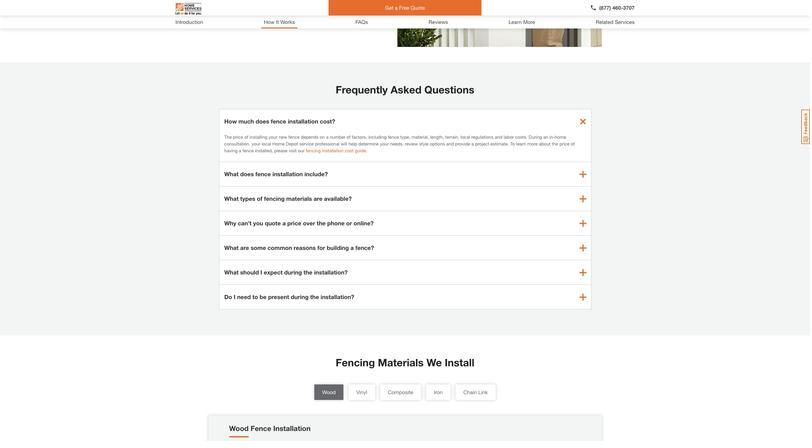 Task type: locate. For each thing, give the bounding box(es) containing it.
does
[[256, 118, 269, 125], [240, 170, 254, 178]]

during right the expect
[[284, 269, 302, 276]]

chain link
[[463, 389, 488, 395]]

0 vertical spatial how
[[264, 19, 275, 25]]

1 vertical spatial fencing
[[264, 195, 285, 202]]

0 vertical spatial local
[[461, 134, 470, 140]]

fencing
[[306, 148, 321, 153], [264, 195, 285, 202]]

how left much
[[224, 118, 237, 125]]

fencing
[[336, 356, 375, 369]]

having
[[224, 148, 238, 153]]

installation?
[[314, 269, 348, 276], [321, 293, 354, 300]]

fence up depot
[[288, 134, 300, 140]]

2 vertical spatial price
[[287, 220, 301, 227]]

0 horizontal spatial how
[[224, 118, 237, 125]]

your
[[269, 134, 278, 140], [252, 141, 260, 146], [380, 141, 389, 146]]

including
[[368, 134, 387, 140]]

should
[[240, 269, 259, 276]]

1 horizontal spatial how
[[264, 19, 275, 25]]

wood for wood fence installation
[[229, 424, 249, 433]]

1 horizontal spatial your
[[269, 134, 278, 140]]

i right should
[[260, 269, 262, 276]]

fencing installation cost guide link
[[306, 148, 366, 153]]

the inside 'the price of installing your new fence depends on a number of factors, including fence type, material, length, terrain, local regulations and labor costs. during an in-home consultation, your local home depot service professional will help determine your needs, review style options and provide a project estimate. to learn more about the price of having a fence installed, please visit our'
[[552, 141, 558, 146]]

1 vertical spatial are
[[240, 244, 249, 251]]

on
[[320, 134, 325, 140]]

3707
[[623, 5, 635, 11]]

consultation,
[[224, 141, 250, 146]]

learn
[[516, 141, 526, 146]]

length,
[[430, 134, 444, 140]]

1 vertical spatial and
[[446, 141, 454, 146]]

(877) 460-3707
[[599, 5, 635, 11]]

2 horizontal spatial price
[[560, 141, 570, 146]]

regulations
[[471, 134, 494, 140]]

4 what from the top
[[224, 269, 239, 276]]

installation down the professional
[[322, 148, 344, 153]]

price down the home in the top right of the page
[[560, 141, 570, 146]]

2 what from the top
[[224, 195, 239, 202]]

during right present
[[291, 293, 309, 300]]

1 horizontal spatial fencing
[[306, 148, 321, 153]]

1 vertical spatial how
[[224, 118, 237, 125]]

needs,
[[390, 141, 404, 146]]

fencing down service
[[306, 148, 321, 153]]

fence up new
[[271, 118, 286, 125]]

cost?
[[320, 118, 335, 125]]

services
[[615, 19, 635, 25]]

0 vertical spatial installation?
[[314, 269, 348, 276]]

1 vertical spatial does
[[240, 170, 254, 178]]

we
[[427, 356, 442, 369]]

1 horizontal spatial local
[[461, 134, 470, 140]]

0 horizontal spatial are
[[240, 244, 249, 251]]

what left types
[[224, 195, 239, 202]]

0 vertical spatial wood
[[322, 389, 336, 395]]

how left it
[[264, 19, 275, 25]]

building
[[327, 244, 349, 251]]

related services
[[596, 19, 635, 25]]

how for how much does fence installation cost?
[[224, 118, 237, 125]]

what left should
[[224, 269, 239, 276]]

installed,
[[255, 148, 273, 153]]

2 vertical spatial installation
[[272, 170, 303, 178]]

fencing up quote
[[264, 195, 285, 202]]

what for what does fence installation include?
[[224, 170, 239, 178]]

installation up depends
[[288, 118, 318, 125]]

review
[[405, 141, 418, 146]]

1 vertical spatial installation
[[322, 148, 344, 153]]

costs.
[[515, 134, 527, 140]]

how much does fence installation cost?
[[224, 118, 335, 125]]

what down having
[[224, 170, 239, 178]]

.
[[366, 148, 367, 153]]

1 horizontal spatial are
[[314, 195, 322, 202]]

what types of fencing materials are available?
[[224, 195, 352, 202]]

and up estimate.
[[495, 134, 502, 140]]

0 horizontal spatial local
[[262, 141, 271, 146]]

fencing installation cost guide .
[[306, 148, 367, 153]]

about
[[539, 141, 551, 146]]

will
[[341, 141, 347, 146]]

more
[[523, 19, 535, 25]]

please
[[274, 148, 288, 153]]

your up home
[[269, 134, 278, 140]]

of
[[244, 134, 248, 140], [347, 134, 351, 140], [571, 141, 575, 146], [257, 195, 262, 202]]

0 horizontal spatial and
[[446, 141, 454, 146]]

vinyl
[[356, 389, 367, 395]]

local
[[461, 134, 470, 140], [262, 141, 271, 146]]

iron button
[[426, 385, 451, 400]]

installation down the visit
[[272, 170, 303, 178]]

local up installed,
[[262, 141, 271, 146]]

installation
[[288, 118, 318, 125], [322, 148, 344, 153], [272, 170, 303, 178]]

price left over
[[287, 220, 301, 227]]

0 vertical spatial price
[[233, 134, 243, 140]]

0 vertical spatial fencing
[[306, 148, 321, 153]]

(877) 460-3707 link
[[590, 4, 635, 12]]

or
[[346, 220, 352, 227]]

composite button
[[380, 385, 421, 400]]

are
[[314, 195, 322, 202], [240, 244, 249, 251]]

1 horizontal spatial does
[[256, 118, 269, 125]]

a right on
[[326, 134, 329, 140]]

during
[[529, 134, 542, 140]]

install
[[445, 356, 474, 369]]

0 horizontal spatial wood
[[229, 424, 249, 433]]

fence
[[271, 118, 286, 125], [288, 134, 300, 140], [388, 134, 399, 140], [243, 148, 254, 153], [255, 170, 271, 178]]

price up consultation,
[[233, 134, 243, 140]]

how it works
[[264, 19, 295, 25]]

for
[[317, 244, 325, 251]]

fence?
[[355, 244, 374, 251]]

1 horizontal spatial i
[[260, 269, 262, 276]]

chain link button
[[456, 385, 496, 400]]

during
[[284, 269, 302, 276], [291, 293, 309, 300]]

1 horizontal spatial wood
[[322, 389, 336, 395]]

factors,
[[352, 134, 367, 140]]

composite
[[388, 389, 413, 395]]

0 horizontal spatial fencing
[[264, 195, 285, 202]]

are right materials
[[314, 195, 322, 202]]

(877)
[[599, 5, 611, 11]]

a
[[395, 5, 398, 11], [326, 134, 329, 140], [471, 141, 474, 146], [239, 148, 241, 153], [282, 220, 286, 227], [350, 244, 354, 251]]

questions
[[424, 83, 474, 96]]

your down installing
[[252, 141, 260, 146]]

wood for wood
[[322, 389, 336, 395]]

what does fence installation include?
[[224, 170, 328, 178]]

determine
[[358, 141, 379, 146]]

i right do
[[234, 293, 235, 300]]

1 what from the top
[[224, 170, 239, 178]]

number
[[330, 134, 345, 140]]

1 horizontal spatial price
[[287, 220, 301, 227]]

our
[[298, 148, 305, 153]]

include?
[[304, 170, 328, 178]]

what
[[224, 170, 239, 178], [224, 195, 239, 202], [224, 244, 239, 251], [224, 269, 239, 276]]

1 horizontal spatial and
[[495, 134, 502, 140]]

0 vertical spatial i
[[260, 269, 262, 276]]

0 vertical spatial and
[[495, 134, 502, 140]]

what for what are some common reasons for building a fence?
[[224, 244, 239, 251]]

0 horizontal spatial does
[[240, 170, 254, 178]]

material,
[[412, 134, 429, 140]]

iron
[[434, 389, 443, 395]]

of right about
[[571, 141, 575, 146]]

are left some
[[240, 244, 249, 251]]

why
[[224, 220, 236, 227]]

0 vertical spatial are
[[314, 195, 322, 202]]

does right much
[[256, 118, 269, 125]]

what down why at left
[[224, 244, 239, 251]]

feedback link image
[[801, 109, 810, 144]]

why can't you quote a price over the phone or online?
[[224, 220, 374, 227]]

present
[[268, 293, 289, 300]]

quote
[[411, 5, 425, 11]]

3 what from the top
[[224, 244, 239, 251]]

0 horizontal spatial your
[[252, 141, 260, 146]]

0 horizontal spatial i
[[234, 293, 235, 300]]

the price of installing your new fence depends on a number of factors, including fence type, material, length, terrain, local regulations and labor costs. during an in-home consultation, your local home depot service professional will help determine your needs, review style options and provide a project estimate. to learn more about the price of having a fence installed, please visit our
[[224, 134, 575, 153]]

local up provide
[[461, 134, 470, 140]]

1 vertical spatial wood
[[229, 424, 249, 433]]

does up types
[[240, 170, 254, 178]]

your down the including
[[380, 141, 389, 146]]

need
[[237, 293, 251, 300]]

wood inside button
[[322, 389, 336, 395]]

of right types
[[257, 195, 262, 202]]

1 vertical spatial during
[[291, 293, 309, 300]]

a right get
[[395, 5, 398, 11]]

and down terrain,
[[446, 141, 454, 146]]



Task type: describe. For each thing, give the bounding box(es) containing it.
get a free quote button
[[329, 0, 482, 16]]

style
[[419, 141, 429, 146]]

of up consultation,
[[244, 134, 248, 140]]

professional
[[315, 141, 340, 146]]

types
[[240, 195, 255, 202]]

what for what should i expect during the installation?
[[224, 269, 239, 276]]

common
[[268, 244, 292, 251]]

learn more
[[509, 19, 535, 25]]

vinyl button
[[349, 385, 375, 400]]

460-
[[612, 5, 623, 11]]

available?
[[324, 195, 352, 202]]

do it for you logo image
[[175, 0, 201, 18]]

project
[[475, 141, 489, 146]]

0 vertical spatial does
[[256, 118, 269, 125]]

0 vertical spatial during
[[284, 269, 302, 276]]

1 vertical spatial installation?
[[321, 293, 354, 300]]

home
[[272, 141, 285, 146]]

the
[[224, 134, 232, 140]]

fence down consultation,
[[243, 148, 254, 153]]

options
[[430, 141, 445, 146]]

quote
[[265, 220, 281, 227]]

fence down installed,
[[255, 170, 271, 178]]

frequently
[[336, 83, 388, 96]]

to
[[252, 293, 258, 300]]

some
[[251, 244, 266, 251]]

fencing materials we install
[[336, 356, 474, 369]]

provide
[[455, 141, 470, 146]]

expect
[[264, 269, 283, 276]]

a right quote
[[282, 220, 286, 227]]

it
[[276, 19, 279, 25]]

type,
[[400, 134, 410, 140]]

2 horizontal spatial your
[[380, 141, 389, 146]]

of up help
[[347, 134, 351, 140]]

to
[[510, 141, 515, 146]]

terrain,
[[445, 134, 459, 140]]

works
[[280, 19, 295, 25]]

can't
[[238, 220, 252, 227]]

chain
[[463, 389, 477, 395]]

1 vertical spatial local
[[262, 141, 271, 146]]

much
[[238, 118, 254, 125]]

you
[[253, 220, 263, 227]]

be
[[260, 293, 267, 300]]

visit
[[289, 148, 297, 153]]

guide
[[355, 148, 366, 153]]

help
[[349, 141, 357, 146]]

1 vertical spatial price
[[560, 141, 570, 146]]

get
[[385, 5, 393, 11]]

installation
[[273, 424, 311, 433]]

a left project
[[471, 141, 474, 146]]

installing
[[250, 134, 267, 140]]

more
[[527, 141, 538, 146]]

online?
[[354, 220, 374, 227]]

wood button
[[314, 385, 343, 400]]

in-
[[549, 134, 555, 140]]

what for what types of fencing materials are available?
[[224, 195, 239, 202]]

0 horizontal spatial price
[[233, 134, 243, 140]]

materials
[[286, 195, 312, 202]]

over
[[303, 220, 315, 227]]

faqs
[[355, 19, 368, 25]]

introduction
[[175, 19, 203, 25]]

1 vertical spatial i
[[234, 293, 235, 300]]

0 vertical spatial installation
[[288, 118, 318, 125]]

link
[[478, 389, 488, 395]]

how for how it works
[[264, 19, 275, 25]]

frequently asked questions
[[336, 83, 474, 96]]

fence up needs,
[[388, 134, 399, 140]]

phone
[[327, 220, 345, 227]]

home
[[555, 134, 566, 140]]

depot
[[286, 141, 298, 146]]

fence
[[251, 424, 271, 433]]

estimate.
[[490, 141, 509, 146]]

cost
[[345, 148, 354, 153]]

get a free quote
[[385, 5, 425, 11]]

service
[[299, 141, 314, 146]]

depends
[[301, 134, 319, 140]]

a inside button
[[395, 5, 398, 11]]

materials
[[378, 356, 424, 369]]

new
[[279, 134, 287, 140]]

a left the "fence?"
[[350, 244, 354, 251]]

a down consultation,
[[239, 148, 241, 153]]

free
[[399, 5, 409, 11]]

an
[[543, 134, 548, 140]]

reviews
[[429, 19, 448, 25]]

asked
[[391, 83, 422, 96]]

what are some common reasons for building a fence?
[[224, 244, 374, 251]]



Task type: vqa. For each thing, say whether or not it's contained in the screenshot.
bottom 'does'
yes



